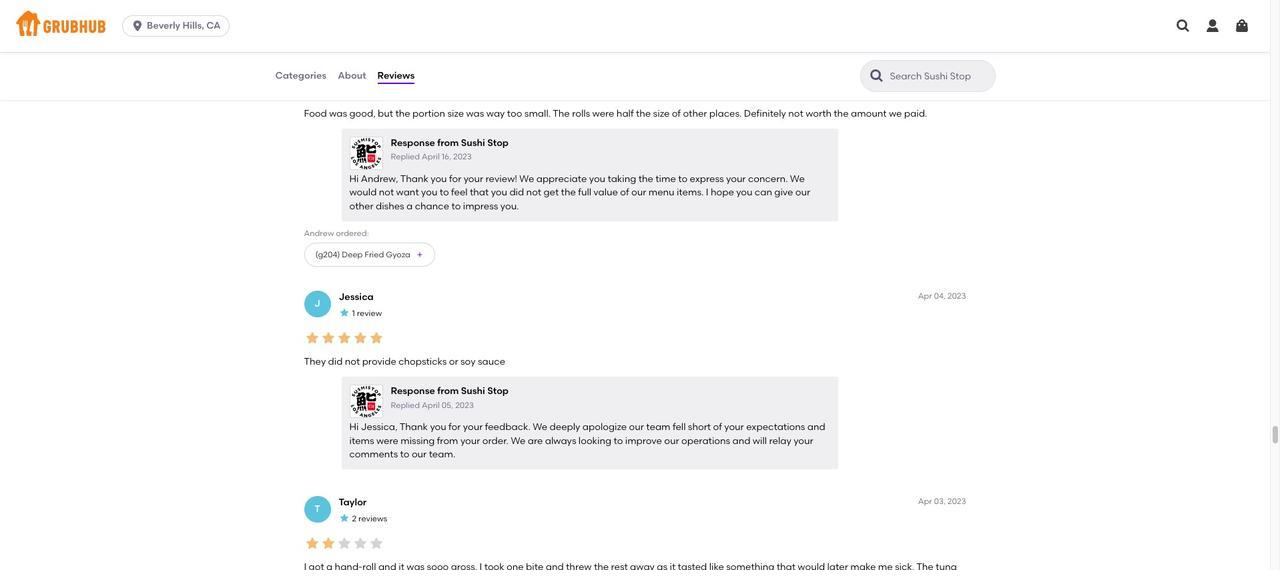 Task type: locate. For each thing, give the bounding box(es) containing it.
apr for hi jessica, thank you for your feedback.  we deeply apologize our team fell short of your expectations and items were missing from your order.  we are always looking to improve our operations and will relay your comments to our team.
[[918, 292, 932, 301]]

andrew up (g204)
[[304, 229, 334, 238]]

svg image
[[1205, 18, 1221, 34], [1234, 18, 1250, 34], [131, 19, 144, 33]]

1 horizontal spatial size
[[653, 108, 670, 119]]

thank inside hi andrew, thank you for your review! we appreciate you taking the time to express your concern. we would not want you to feel that you did not get the full value of our menu items. i hope you can give our other dishes a chance to impress you.
[[400, 174, 428, 185]]

2 horizontal spatial of
[[713, 422, 722, 434]]

hi up items
[[349, 422, 359, 434]]

1 1 from the top
[[352, 60, 355, 70]]

want
[[396, 187, 419, 199]]

1 review up about
[[352, 60, 382, 70]]

0 vertical spatial andrew
[[339, 43, 374, 55]]

0 vertical spatial 1
[[352, 60, 355, 70]]

sushi inside response from sushi stop replied april 05, 2023
[[461, 386, 485, 397]]

worth
[[806, 108, 832, 119]]

were left half
[[592, 108, 614, 119]]

2 replied from the top
[[391, 401, 420, 410]]

1 vertical spatial did
[[328, 357, 343, 368]]

of down taking
[[620, 187, 629, 199]]

0 vertical spatial thank
[[400, 174, 428, 185]]

not
[[789, 108, 804, 119], [379, 187, 394, 199], [526, 187, 541, 199], [345, 357, 360, 368]]

the right but
[[395, 108, 410, 119]]

1 april from the top
[[422, 152, 440, 162]]

other left places.
[[683, 108, 707, 119]]

size right half
[[653, 108, 670, 119]]

1 vertical spatial 1
[[352, 309, 355, 318]]

ca
[[206, 20, 221, 31]]

2023 right "04,"
[[948, 292, 966, 301]]

our down taking
[[631, 187, 646, 199]]

they
[[304, 357, 326, 368]]

our down fell
[[664, 436, 679, 447]]

review for jessica
[[357, 309, 382, 318]]

1 vertical spatial april
[[422, 401, 440, 410]]

1 sushi from the top
[[461, 138, 485, 149]]

are
[[528, 436, 543, 447]]

for
[[449, 174, 461, 185], [449, 422, 461, 434]]

2 1 from the top
[[352, 309, 355, 318]]

for for to
[[449, 174, 461, 185]]

0 vertical spatial did
[[510, 187, 524, 199]]

1 vertical spatial for
[[449, 422, 461, 434]]

stop for sauce
[[487, 386, 509, 397]]

0 horizontal spatial size
[[448, 108, 464, 119]]

sushi stop logo image for jessica,
[[351, 386, 381, 418]]

time
[[656, 174, 676, 185]]

did right "they"
[[328, 357, 343, 368]]

order.
[[482, 436, 509, 447]]

thank inside hi jessica, thank you for your feedback.  we deeply apologize our team fell short of your expectations and items were missing from your order.  we are always looking to improve our operations and will relay your comments to our team.
[[400, 422, 428, 434]]

2023 right 05,
[[455, 401, 474, 410]]

0 horizontal spatial other
[[349, 201, 374, 212]]

1 for jessica
[[352, 309, 355, 318]]

your up operations
[[724, 422, 744, 434]]

0 vertical spatial sushi
[[461, 138, 485, 149]]

from up 05,
[[437, 386, 459, 397]]

1 vertical spatial andrew
[[304, 229, 334, 238]]

0 vertical spatial 1 review
[[352, 60, 382, 70]]

stop for was
[[487, 138, 509, 149]]

1 vertical spatial sushi
[[461, 386, 485, 397]]

for inside hi andrew, thank you for your review! we appreciate you taking the time to express your concern. we would not want you to feel that you did not get the full value of our menu items. i hope you can give our other dishes a chance to impress you.
[[449, 174, 461, 185]]

review up about
[[357, 60, 382, 70]]

0 horizontal spatial and
[[733, 436, 751, 447]]

1 review for andrew
[[352, 60, 382, 70]]

0 vertical spatial from
[[437, 138, 459, 149]]

or
[[449, 357, 458, 368]]

1
[[352, 60, 355, 70], [352, 309, 355, 318]]

get
[[544, 187, 559, 199]]

sushi stop logo image
[[351, 138, 381, 169], [351, 386, 381, 418]]

menu
[[649, 187, 675, 199]]

april down portion
[[422, 152, 440, 162]]

2023 inside response from sushi stop replied april 05, 2023
[[455, 401, 474, 410]]

size right portion
[[448, 108, 464, 119]]

always
[[545, 436, 576, 447]]

april inside response from sushi stop replied april 16, 2023
[[422, 152, 440, 162]]

1 horizontal spatial were
[[592, 108, 614, 119]]

2023 up search sushi stop search field
[[948, 43, 966, 53]]

1 vertical spatial stop
[[487, 386, 509, 397]]

will
[[753, 436, 767, 447]]

0 vertical spatial were
[[592, 108, 614, 119]]

sushi for was
[[461, 138, 485, 149]]

replied inside response from sushi stop replied april 16, 2023
[[391, 152, 420, 162]]

2023 for jessica
[[948, 292, 966, 301]]

1 vertical spatial 16,
[[442, 152, 451, 162]]

apologize
[[583, 422, 627, 434]]

1 hi from the top
[[349, 174, 359, 185]]

0 vertical spatial sushi stop logo image
[[351, 138, 381, 169]]

16, up feel
[[442, 152, 451, 162]]

response down portion
[[391, 138, 435, 149]]

0 horizontal spatial did
[[328, 357, 343, 368]]

2 response from the top
[[391, 386, 435, 397]]

the left time
[[639, 174, 653, 185]]

of left places.
[[672, 108, 681, 119]]

1 horizontal spatial 16,
[[936, 43, 946, 53]]

sushi stop logo image up jessica,
[[351, 386, 381, 418]]

svg image inside the beverly hills, ca 'button'
[[131, 19, 144, 33]]

0 horizontal spatial 16,
[[442, 152, 451, 162]]

sushi stop logo image up andrew, at the top of the page
[[351, 138, 381, 169]]

1 horizontal spatial was
[[466, 108, 484, 119]]

1 review from the top
[[357, 60, 382, 70]]

0 horizontal spatial was
[[329, 108, 347, 119]]

1 horizontal spatial andrew
[[339, 43, 374, 55]]

response from sushi stop replied april 05, 2023
[[391, 386, 509, 410]]

1 sushi stop logo image from the top
[[351, 138, 381, 169]]

hi andrew, thank you for your review! we appreciate you taking the time to express your concern. we would not want you to feel that you did not get the full value of our menu items. i hope you can give our other dishes a chance to impress you.
[[349, 174, 810, 212]]

replied up andrew, at the top of the page
[[391, 152, 420, 162]]

replied for jessica,
[[391, 401, 420, 410]]

good,
[[349, 108, 376, 119]]

hi for hi jessica, thank you for your feedback.  we deeply apologize our team fell short of your expectations and items were missing from your order.  we are always looking to improve our operations and will relay your comments to our team.
[[349, 422, 359, 434]]

items
[[349, 436, 374, 447]]

0 vertical spatial replied
[[391, 152, 420, 162]]

0 vertical spatial response
[[391, 138, 435, 149]]

review down jessica
[[357, 309, 382, 318]]

2 sushi stop logo image from the top
[[351, 386, 381, 418]]

apr up search sushi stop search field
[[920, 43, 934, 53]]

response
[[391, 138, 435, 149], [391, 386, 435, 397]]

thank
[[400, 174, 428, 185], [400, 422, 428, 434]]

apr for hi andrew, thank you for your review! we appreciate you taking the time to express your concern. we would not want you to feel that you did not get the full value of our menu items. i hope you can give our other dishes a chance to impress you.
[[920, 43, 934, 53]]

half
[[617, 108, 634, 119]]

of inside hi andrew, thank you for your review! we appreciate you taking the time to express your concern. we would not want you to feel that you did not get the full value of our menu items. i hope you can give our other dishes a chance to impress you.
[[620, 187, 629, 199]]

categories
[[275, 70, 327, 81]]

1 vertical spatial response
[[391, 386, 435, 397]]

andrew up about
[[339, 43, 374, 55]]

of
[[672, 108, 681, 119], [620, 187, 629, 199], [713, 422, 722, 434]]

from for or
[[437, 386, 459, 397]]

0 horizontal spatial were
[[376, 436, 398, 447]]

0 horizontal spatial andrew
[[304, 229, 334, 238]]

our up improve
[[629, 422, 644, 434]]

1 review down jessica
[[352, 309, 382, 318]]

give
[[775, 187, 793, 199]]

did up you.
[[510, 187, 524, 199]]

1 vertical spatial review
[[357, 309, 382, 318]]

1 vertical spatial hi
[[349, 422, 359, 434]]

2
[[352, 515, 357, 524]]

1 horizontal spatial other
[[683, 108, 707, 119]]

rolls
[[572, 108, 590, 119]]

1 horizontal spatial did
[[510, 187, 524, 199]]

2 1 review from the top
[[352, 309, 382, 318]]

1 vertical spatial were
[[376, 436, 398, 447]]

0 horizontal spatial of
[[620, 187, 629, 199]]

2 vertical spatial from
[[437, 436, 458, 447]]

from down portion
[[437, 138, 459, 149]]

hope
[[711, 187, 734, 199]]

relay
[[769, 436, 792, 447]]

our right give in the right top of the page
[[795, 187, 810, 199]]

stop inside response from sushi stop replied april 05, 2023
[[487, 386, 509, 397]]

we up give in the right top of the page
[[790, 174, 805, 185]]

taking
[[608, 174, 636, 185]]

we down feedback.
[[511, 436, 526, 447]]

1 down jessica
[[352, 309, 355, 318]]

1 1 review from the top
[[352, 60, 382, 70]]

2023 for taylor
[[948, 498, 966, 507]]

0 vertical spatial april
[[422, 152, 440, 162]]

review
[[357, 60, 382, 70], [357, 309, 382, 318]]

1 vertical spatial apr
[[918, 292, 932, 301]]

hi inside hi jessica, thank you for your feedback.  we deeply apologize our team fell short of your expectations and items were missing from your order.  we are always looking to improve our operations and will relay your comments to our team.
[[349, 422, 359, 434]]

2 sushi from the top
[[461, 386, 485, 397]]

1 stop from the top
[[487, 138, 509, 149]]

1 vertical spatial replied
[[391, 401, 420, 410]]

hi inside hi andrew, thank you for your review! we appreciate you taking the time to express your concern. we would not want you to feel that you did not get the full value of our menu items. i hope you can give our other dishes a chance to impress you.
[[349, 174, 359, 185]]

apr left 03,
[[918, 498, 932, 507]]

chopsticks
[[399, 357, 447, 368]]

t
[[315, 504, 320, 515]]

1 up about
[[352, 60, 355, 70]]

april left 05,
[[422, 401, 440, 410]]

1 vertical spatial and
[[733, 436, 751, 447]]

for up feel
[[449, 174, 461, 185]]

thank for missing
[[400, 422, 428, 434]]

to down missing on the bottom
[[400, 449, 410, 461]]

1 horizontal spatial of
[[672, 108, 681, 119]]

16,
[[936, 43, 946, 53], [442, 152, 451, 162]]

apr left "04,"
[[918, 292, 932, 301]]

1 replied from the top
[[391, 152, 420, 162]]

star icon image
[[339, 59, 349, 70], [304, 82, 320, 98], [320, 82, 336, 98], [352, 82, 368, 98], [368, 82, 384, 98], [339, 307, 349, 318], [304, 330, 320, 346], [320, 330, 336, 346], [336, 330, 352, 346], [352, 330, 368, 346], [368, 330, 384, 346], [339, 513, 349, 524], [304, 536, 320, 552], [320, 536, 336, 552], [336, 536, 352, 552], [352, 536, 368, 552], [368, 536, 384, 552]]

1 vertical spatial other
[[349, 201, 374, 212]]

we
[[520, 174, 534, 185], [790, 174, 805, 185], [533, 422, 547, 434], [511, 436, 526, 447]]

response down they did not provide chopsticks or soy sauce
[[391, 386, 435, 397]]

not left worth
[[789, 108, 804, 119]]

sushi down soy at left bottom
[[461, 386, 485, 397]]

0 vertical spatial review
[[357, 60, 382, 70]]

1 vertical spatial from
[[437, 386, 459, 397]]

apr 03, 2023
[[918, 498, 966, 507]]

05,
[[442, 401, 453, 410]]

2023 right 03,
[[948, 498, 966, 507]]

was right food
[[329, 108, 347, 119]]

0 vertical spatial and
[[808, 422, 826, 434]]

sushi up that
[[461, 138, 485, 149]]

1 vertical spatial thank
[[400, 422, 428, 434]]

2023 inside response from sushi stop replied april 16, 2023
[[453, 152, 472, 162]]

hi
[[349, 174, 359, 185], [349, 422, 359, 434]]

stop inside response from sushi stop replied april 16, 2023
[[487, 138, 509, 149]]

of up operations
[[713, 422, 722, 434]]

hi up would
[[349, 174, 359, 185]]

were
[[592, 108, 614, 119], [376, 436, 398, 447]]

2 review from the top
[[357, 309, 382, 318]]

2 stop from the top
[[487, 386, 509, 397]]

small.
[[525, 108, 551, 119]]

from
[[437, 138, 459, 149], [437, 386, 459, 397], [437, 436, 458, 447]]

sushi inside response from sushi stop replied april 16, 2023
[[461, 138, 485, 149]]

1 for from the top
[[449, 174, 461, 185]]

and right expectations
[[808, 422, 826, 434]]

ordered:
[[336, 229, 369, 238]]

apr 16, 2023
[[920, 43, 966, 53]]

about button
[[337, 52, 367, 100]]

from inside response from sushi stop replied april 16, 2023
[[437, 138, 459, 149]]

replied up jessica,
[[391, 401, 420, 410]]

2 vertical spatial apr
[[918, 498, 932, 507]]

from inside response from sushi stop replied april 05, 2023
[[437, 386, 459, 397]]

stop down the sauce
[[487, 386, 509, 397]]

too
[[507, 108, 522, 119]]

1 review for jessica
[[352, 309, 382, 318]]

were down jessica,
[[376, 436, 398, 447]]

0 horizontal spatial svg image
[[131, 19, 144, 33]]

2 hi from the top
[[349, 422, 359, 434]]

2023 up feel
[[453, 152, 472, 162]]

0 vertical spatial stop
[[487, 138, 509, 149]]

0 vertical spatial other
[[683, 108, 707, 119]]

you inside hi jessica, thank you for your feedback.  we deeply apologize our team fell short of your expectations and items were missing from your order.  we are always looking to improve our operations and will relay your comments to our team.
[[430, 422, 446, 434]]

response inside response from sushi stop replied april 16, 2023
[[391, 138, 435, 149]]

0 vertical spatial for
[[449, 174, 461, 185]]

replied
[[391, 152, 420, 162], [391, 401, 420, 410]]

Search Sushi Stop search field
[[889, 70, 991, 83]]

the
[[395, 108, 410, 119], [636, 108, 651, 119], [834, 108, 849, 119], [639, 174, 653, 185], [561, 187, 576, 199]]

0 vertical spatial apr
[[920, 43, 934, 53]]

other down would
[[349, 201, 374, 212]]

for inside hi jessica, thank you for your feedback.  we deeply apologize our team fell short of your expectations and items were missing from your order.  we are always looking to improve our operations and will relay your comments to our team.
[[449, 422, 461, 434]]

and left will
[[733, 436, 751, 447]]

to
[[678, 174, 688, 185], [440, 187, 449, 199], [452, 201, 461, 212], [614, 436, 623, 447], [400, 449, 410, 461]]

our
[[631, 187, 646, 199], [795, 187, 810, 199], [629, 422, 644, 434], [664, 436, 679, 447], [412, 449, 427, 461]]

thank up want
[[400, 174, 428, 185]]

response inside response from sushi stop replied april 05, 2023
[[391, 386, 435, 397]]

1 horizontal spatial svg image
[[1205, 18, 1221, 34]]

1 vertical spatial of
[[620, 187, 629, 199]]

2 for from the top
[[449, 422, 461, 434]]

16, inside response from sushi stop replied april 16, 2023
[[442, 152, 451, 162]]

thank for want
[[400, 174, 428, 185]]

from up the team.
[[437, 436, 458, 447]]

1 review
[[352, 60, 382, 70], [352, 309, 382, 318]]

that
[[470, 187, 489, 199]]

1 vertical spatial sushi stop logo image
[[351, 386, 381, 418]]

2 april from the top
[[422, 401, 440, 410]]

sushi for sauce
[[461, 386, 485, 397]]

svg image
[[1175, 18, 1191, 34]]

soy
[[461, 357, 476, 368]]

apr
[[920, 43, 934, 53], [918, 292, 932, 301], [918, 498, 932, 507]]

sushi stop logo image for andrew,
[[351, 138, 381, 169]]

sushi
[[461, 138, 485, 149], [461, 386, 485, 397]]

1 response from the top
[[391, 138, 435, 149]]

april inside response from sushi stop replied april 05, 2023
[[422, 401, 440, 410]]

1 was from the left
[[329, 108, 347, 119]]

2 horizontal spatial svg image
[[1234, 18, 1250, 34]]

did inside hi andrew, thank you for your review! we appreciate you taking the time to express your concern. we would not want you to feel that you did not get the full value of our menu items. i hope you can give our other dishes a chance to impress you.
[[510, 187, 524, 199]]

gyoza
[[386, 250, 411, 260]]

provide
[[362, 357, 396, 368]]

missing
[[401, 436, 435, 447]]

was
[[329, 108, 347, 119], [466, 108, 484, 119]]

thank up missing on the bottom
[[400, 422, 428, 434]]

april
[[422, 152, 440, 162], [422, 401, 440, 410]]

categories button
[[275, 52, 327, 100]]

response from sushi stop replied april 16, 2023
[[391, 138, 509, 162]]

1 vertical spatial 1 review
[[352, 309, 382, 318]]

jessica,
[[361, 422, 398, 434]]

of inside hi jessica, thank you for your feedback.  we deeply apologize our team fell short of your expectations and items were missing from your order.  we are always looking to improve our operations and will relay your comments to our team.
[[713, 422, 722, 434]]

0 vertical spatial hi
[[349, 174, 359, 185]]

stop down way
[[487, 138, 509, 149]]

hi for hi andrew, thank you for your review! we appreciate you taking the time to express your concern. we would not want you to feel that you did not get the full value of our menu items. i hope you can give our other dishes a chance to impress you.
[[349, 174, 359, 185]]

did
[[510, 187, 524, 199], [328, 357, 343, 368]]

was left way
[[466, 108, 484, 119]]

replied inside response from sushi stop replied april 05, 2023
[[391, 401, 420, 410]]

not up dishes
[[379, 187, 394, 199]]

16, up search sushi stop search field
[[936, 43, 946, 53]]

to left feel
[[440, 187, 449, 199]]

for down 05,
[[449, 422, 461, 434]]

2 vertical spatial of
[[713, 422, 722, 434]]

fried
[[365, 250, 384, 260]]

items.
[[677, 187, 704, 199]]



Task type: vqa. For each thing, say whether or not it's contained in the screenshot.
2nd the "review"
yes



Task type: describe. For each thing, give the bounding box(es) containing it.
2 reviews
[[352, 515, 387, 524]]

dishes
[[376, 201, 404, 212]]

0 vertical spatial 16,
[[936, 43, 946, 53]]

(g204) deep fried gyoza
[[315, 250, 411, 260]]

feedback.
[[485, 422, 531, 434]]

from inside hi jessica, thank you for your feedback.  we deeply apologize our team fell short of your expectations and items were missing from your order.  we are always looking to improve our operations and will relay your comments to our team.
[[437, 436, 458, 447]]

but
[[378, 108, 393, 119]]

looking
[[579, 436, 611, 447]]

jessica
[[339, 292, 374, 303]]

the
[[553, 108, 570, 119]]

we right review!
[[520, 174, 534, 185]]

places.
[[709, 108, 742, 119]]

our down missing on the bottom
[[412, 449, 427, 461]]

reviews button
[[377, 52, 415, 100]]

your up order.
[[463, 422, 483, 434]]

the down appreciate
[[561, 187, 576, 199]]

to down apologize
[[614, 436, 623, 447]]

you.
[[500, 201, 519, 212]]

beverly hills, ca button
[[122, 15, 235, 37]]

your right relay
[[794, 436, 813, 447]]

search icon image
[[869, 68, 885, 84]]

appreciate
[[536, 174, 587, 185]]

team
[[646, 422, 671, 434]]

1 horizontal spatial and
[[808, 422, 826, 434]]

i
[[706, 187, 709, 199]]

(g204) deep fried gyoza button
[[304, 243, 435, 267]]

would
[[349, 187, 377, 199]]

andrew ordered:
[[304, 229, 369, 238]]

team.
[[429, 449, 455, 461]]

from for portion
[[437, 138, 459, 149]]

to down feel
[[452, 201, 461, 212]]

response for the
[[391, 138, 435, 149]]

review!
[[486, 174, 517, 185]]

your up that
[[464, 174, 483, 185]]

1 size from the left
[[448, 108, 464, 119]]

they did not provide chopsticks or soy sauce
[[304, 357, 505, 368]]

your up hope
[[726, 174, 746, 185]]

april for from
[[422, 401, 440, 410]]

deep
[[342, 250, 363, 260]]

deeply
[[550, 422, 580, 434]]

(g204)
[[315, 250, 340, 260]]

definitely
[[744, 108, 786, 119]]

chance
[[415, 201, 449, 212]]

operations
[[682, 436, 730, 447]]

taylor
[[339, 498, 367, 509]]

food was good, but the portion size was way too small. the rolls were half the size of other places.  definitely not worth the amount we paid.
[[304, 108, 927, 119]]

way
[[486, 108, 505, 119]]

2 size from the left
[[653, 108, 670, 119]]

review for andrew
[[357, 60, 382, 70]]

plus icon image
[[416, 251, 424, 259]]

fell
[[673, 422, 686, 434]]

andrew for andrew ordered:
[[304, 229, 334, 238]]

andrew for andrew
[[339, 43, 374, 55]]

comments
[[349, 449, 398, 461]]

main navigation navigation
[[0, 0, 1270, 52]]

reviews
[[378, 70, 415, 81]]

to up 'items.'
[[678, 174, 688, 185]]

j
[[314, 298, 320, 310]]

1 for andrew
[[352, 60, 355, 70]]

andrew,
[[361, 174, 398, 185]]

short
[[688, 422, 711, 434]]

reviews
[[358, 515, 387, 524]]

0 vertical spatial of
[[672, 108, 681, 119]]

value
[[594, 187, 618, 199]]

replied for andrew,
[[391, 152, 420, 162]]

beverly
[[147, 20, 180, 31]]

the right worth
[[834, 108, 849, 119]]

amount
[[851, 108, 887, 119]]

not left provide
[[345, 357, 360, 368]]

hills,
[[183, 20, 204, 31]]

we up are
[[533, 422, 547, 434]]

response for chopsticks
[[391, 386, 435, 397]]

paid.
[[904, 108, 927, 119]]

expectations
[[746, 422, 805, 434]]

express
[[690, 174, 724, 185]]

2023 for andrew
[[948, 43, 966, 53]]

your left order.
[[461, 436, 480, 447]]

portion
[[413, 108, 445, 119]]

2 was from the left
[[466, 108, 484, 119]]

a
[[407, 201, 413, 212]]

beverly hills, ca
[[147, 20, 221, 31]]

not left the get
[[526, 187, 541, 199]]

food
[[304, 108, 327, 119]]

were inside hi jessica, thank you for your feedback.  we deeply apologize our team fell short of your expectations and items were missing from your order.  we are always looking to improve our operations and will relay your comments to our team.
[[376, 436, 398, 447]]

03,
[[934, 498, 946, 507]]

other inside hi andrew, thank you for your review! we appreciate you taking the time to express your concern. we would not want you to feel that you did not get the full value of our menu items. i hope you can give our other dishes a chance to impress you.
[[349, 201, 374, 212]]

can
[[755, 187, 772, 199]]

full
[[578, 187, 591, 199]]

sauce
[[478, 357, 505, 368]]

concern.
[[748, 174, 788, 185]]

apr 04, 2023
[[918, 292, 966, 301]]

april for you
[[422, 152, 440, 162]]

improve
[[625, 436, 662, 447]]

04,
[[934, 292, 946, 301]]

impress
[[463, 201, 498, 212]]

a
[[314, 50, 321, 61]]

feel
[[451, 187, 468, 199]]

for for your
[[449, 422, 461, 434]]

about
[[338, 70, 366, 81]]

the right half
[[636, 108, 651, 119]]

we
[[889, 108, 902, 119]]

hi jessica, thank you for your feedback.  we deeply apologize our team fell short of your expectations and items were missing from your order.  we are always looking to improve our operations and will relay your comments to our team.
[[349, 422, 826, 461]]



